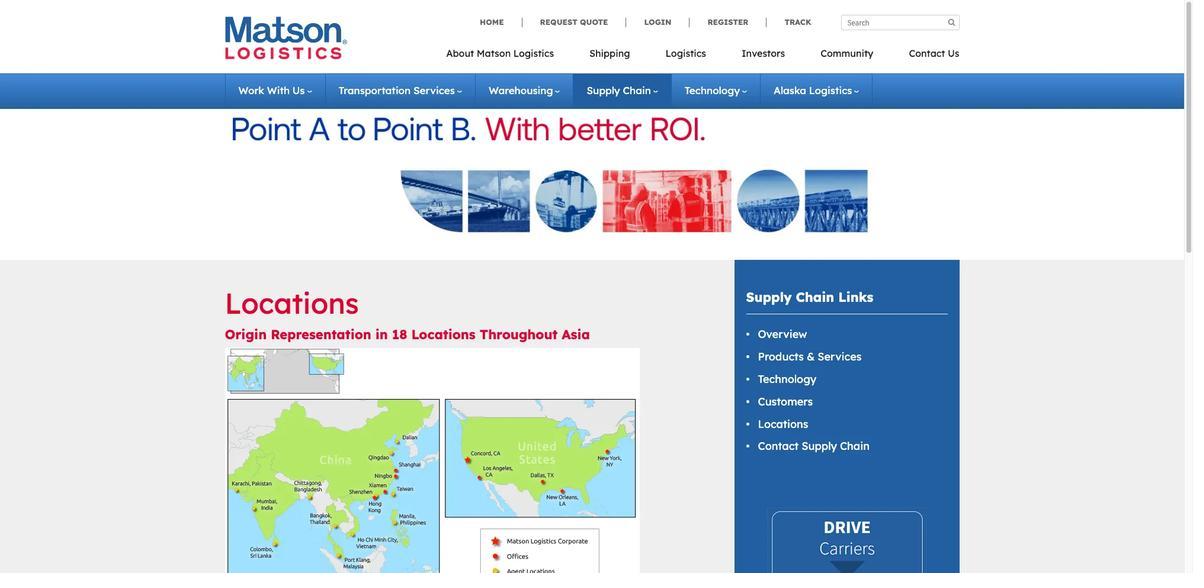 Task type: describe. For each thing, give the bounding box(es) containing it.
investors
[[742, 47, 785, 59]]

1 horizontal spatial logistics
[[666, 47, 706, 59]]

warehousing link
[[489, 84, 560, 97]]

quote
[[580, 17, 608, 27]]

contact us
[[909, 47, 960, 59]]

technology inside supply chain links section
[[758, 373, 817, 386]]

community
[[821, 47, 874, 59]]

work with us
[[239, 84, 305, 97]]

products
[[758, 350, 804, 364]]

chain for supply chain links
[[796, 289, 835, 306]]

alaska
[[774, 84, 807, 97]]

0 vertical spatial services
[[414, 84, 455, 97]]

track
[[785, 17, 812, 27]]

locations link
[[758, 418, 809, 431]]

community link
[[803, 44, 892, 68]]

carrier image
[[767, 509, 927, 574]]

warehousing
[[489, 84, 553, 97]]

about matson logistics link
[[446, 44, 572, 68]]

contact us link
[[892, 44, 960, 68]]

register
[[708, 17, 749, 27]]

services inside supply chain links section
[[818, 350, 862, 364]]

register link
[[690, 17, 767, 27]]

locations for locations origin representation in 18 locations throughout asia
[[225, 286, 359, 321]]

alaska logistics
[[774, 84, 853, 97]]

shipping
[[590, 47, 630, 59]]

asia
[[562, 326, 590, 343]]

overview
[[758, 328, 807, 342]]

18
[[392, 326, 407, 343]]

supply for supply chain links
[[746, 289, 792, 306]]

links
[[839, 289, 874, 306]]

customers link
[[758, 395, 813, 409]]

request quote link
[[522, 17, 626, 27]]

1 vertical spatial us
[[293, 84, 305, 97]]

overview link
[[758, 328, 807, 342]]

track link
[[767, 17, 812, 27]]

customers
[[758, 395, 813, 409]]

transportation services
[[339, 84, 455, 97]]

home
[[480, 17, 504, 27]]

2 horizontal spatial logistics
[[809, 84, 853, 97]]

request quote
[[540, 17, 608, 27]]

&
[[807, 350, 815, 364]]

in
[[376, 326, 388, 343]]

chain for supply chain
[[623, 84, 651, 97]]

1 horizontal spatial locations
[[412, 326, 476, 343]]

products & services link
[[758, 350, 862, 364]]



Task type: vqa. For each thing, say whether or not it's contained in the screenshot.
Transportation Services link
yes



Task type: locate. For each thing, give the bounding box(es) containing it.
1 horizontal spatial chain
[[796, 289, 835, 306]]

None search field
[[841, 15, 960, 30]]

1 horizontal spatial us
[[948, 47, 960, 59]]

login
[[644, 17, 672, 27]]

locations down customers link at the right
[[758, 418, 809, 431]]

throughout
[[480, 326, 558, 343]]

work with us link
[[239, 84, 312, 97]]

alaska services image
[[233, 88, 952, 246]]

2 vertical spatial chain
[[840, 440, 870, 454]]

transportation
[[339, 84, 411, 97]]

locations up representation
[[225, 286, 359, 321]]

work
[[239, 84, 264, 97]]

locations for locations
[[758, 418, 809, 431]]

1 vertical spatial technology
[[758, 373, 817, 386]]

request
[[540, 17, 578, 27]]

us inside top menu "navigation"
[[948, 47, 960, 59]]

0 horizontal spatial logistics
[[514, 47, 554, 59]]

with
[[267, 84, 290, 97]]

2 horizontal spatial locations
[[758, 418, 809, 431]]

1 horizontal spatial technology
[[758, 373, 817, 386]]

services down about
[[414, 84, 455, 97]]

supply down locations link
[[802, 440, 837, 454]]

services right &
[[818, 350, 862, 364]]

0 vertical spatial chain
[[623, 84, 651, 97]]

supply up overview 'link'
[[746, 289, 792, 306]]

technology
[[685, 84, 740, 97], [758, 373, 817, 386]]

technology link down top menu "navigation"
[[685, 84, 747, 97]]

origin
[[225, 326, 267, 343]]

0 vertical spatial supply
[[587, 84, 620, 97]]

0 vertical spatial locations
[[225, 286, 359, 321]]

supply chain
[[587, 84, 651, 97]]

Search search field
[[841, 15, 960, 30]]

transportation services link
[[339, 84, 462, 97]]

about
[[446, 47, 474, 59]]

1 vertical spatial chain
[[796, 289, 835, 306]]

representation
[[271, 326, 371, 343]]

supply
[[587, 84, 620, 97], [746, 289, 792, 306], [802, 440, 837, 454]]

0 vertical spatial technology link
[[685, 84, 747, 97]]

0 vertical spatial us
[[948, 47, 960, 59]]

supply down shipping link
[[587, 84, 620, 97]]

0 horizontal spatial technology
[[685, 84, 740, 97]]

matson
[[477, 47, 511, 59]]

top menu navigation
[[446, 44, 960, 68]]

0 horizontal spatial contact
[[758, 440, 799, 454]]

locations
[[225, 286, 359, 321], [412, 326, 476, 343], [758, 418, 809, 431]]

contact inside supply chain links section
[[758, 440, 799, 454]]

1 vertical spatial technology link
[[758, 373, 817, 386]]

1 horizontal spatial supply
[[746, 289, 792, 306]]

locations main content
[[210, 260, 720, 574]]

supply chain links section
[[720, 260, 975, 574]]

us
[[948, 47, 960, 59], [293, 84, 305, 97]]

technology up customers link at the right
[[758, 373, 817, 386]]

locations right 18
[[412, 326, 476, 343]]

0 horizontal spatial us
[[293, 84, 305, 97]]

1 vertical spatial services
[[818, 350, 862, 364]]

supply chain links
[[746, 289, 874, 306]]

matson logistics image
[[225, 17, 347, 59]]

chain
[[623, 84, 651, 97], [796, 289, 835, 306], [840, 440, 870, 454]]

logistics link
[[648, 44, 724, 68]]

contact supply chain
[[758, 440, 870, 454]]

logistics
[[514, 47, 554, 59], [666, 47, 706, 59], [809, 84, 853, 97]]

2 horizontal spatial supply
[[802, 440, 837, 454]]

us right with
[[293, 84, 305, 97]]

2 vertical spatial locations
[[758, 418, 809, 431]]

logistics down community link
[[809, 84, 853, 97]]

contact for contact supply chain
[[758, 440, 799, 454]]

1 horizontal spatial contact
[[909, 47, 946, 59]]

0 horizontal spatial locations
[[225, 286, 359, 321]]

0 horizontal spatial supply
[[587, 84, 620, 97]]

alaska logistics link
[[774, 84, 860, 97]]

locations origin representation in 18 locations throughout asia
[[225, 286, 590, 343]]

investors link
[[724, 44, 803, 68]]

1 vertical spatial contact
[[758, 440, 799, 454]]

logistics down login
[[666, 47, 706, 59]]

search image
[[949, 18, 956, 26]]

supply chain link
[[587, 84, 658, 97]]

logistics up the warehousing "link"
[[514, 47, 554, 59]]

1 vertical spatial supply
[[746, 289, 792, 306]]

0 horizontal spatial services
[[414, 84, 455, 97]]

2 vertical spatial supply
[[802, 440, 837, 454]]

contact
[[909, 47, 946, 59], [758, 440, 799, 454]]

home link
[[480, 17, 522, 27]]

1 vertical spatial locations
[[412, 326, 476, 343]]

1 horizontal spatial technology link
[[758, 373, 817, 386]]

0 horizontal spatial technology link
[[685, 84, 747, 97]]

technology link up customers link at the right
[[758, 373, 817, 386]]

contact inside top menu "navigation"
[[909, 47, 946, 59]]

supply for supply chain
[[587, 84, 620, 97]]

0 horizontal spatial chain
[[623, 84, 651, 97]]

services
[[414, 84, 455, 97], [818, 350, 862, 364]]

login link
[[626, 17, 690, 27]]

contact supply chain link
[[758, 440, 870, 454]]

0 vertical spatial contact
[[909, 47, 946, 59]]

contact for contact us
[[909, 47, 946, 59]]

shipping link
[[572, 44, 648, 68]]

about matson logistics
[[446, 47, 554, 59]]

0 vertical spatial technology
[[685, 84, 740, 97]]

1 horizontal spatial services
[[818, 350, 862, 364]]

technology down top menu "navigation"
[[685, 84, 740, 97]]

locations inside supply chain links section
[[758, 418, 809, 431]]

contact down locations link
[[758, 440, 799, 454]]

products & services
[[758, 350, 862, 364]]

technology link
[[685, 84, 747, 97], [758, 373, 817, 386]]

contact down search search box on the top right of page
[[909, 47, 946, 59]]

2 horizontal spatial chain
[[840, 440, 870, 454]]

us down search image on the right top of page
[[948, 47, 960, 59]]



